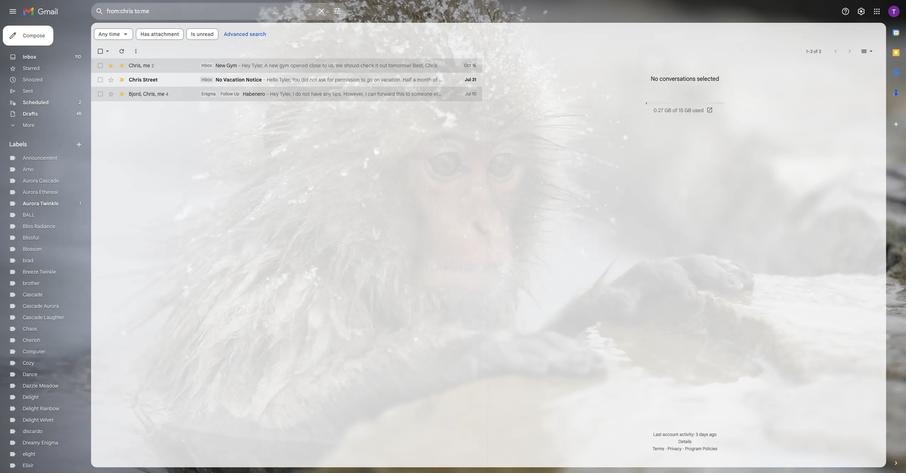 Task type: vqa. For each thing, say whether or not it's contained in the screenshot.
Refresh icon
yes



Task type: locate. For each thing, give the bounding box(es) containing it.
twinkle right breeze
[[40, 269, 56, 275]]

we
[[336, 62, 343, 69]]

- right the notice
[[263, 77, 266, 83]]

0 vertical spatial enigma
[[202, 91, 216, 96]]

row containing chris
[[91, 58, 482, 73]]

bliss
[[23, 223, 33, 230]]

1 vertical spatial enigma
[[41, 440, 58, 446]]

1 vertical spatial of
[[673, 107, 678, 114]]

delight rainbow
[[23, 406, 59, 412]]

delight down delight link
[[23, 406, 39, 412]]

us.
[[328, 62, 335, 69]]

inbox left 'vacation'
[[202, 77, 212, 82]]

tab list
[[887, 23, 907, 448]]

inbox link
[[23, 54, 36, 60]]

1 inside labels navigation
[[80, 201, 81, 206]]

1 horizontal spatial -
[[263, 77, 266, 83]]

, up chris street
[[141, 62, 142, 69]]

selected
[[698, 75, 720, 83]]

drafts link
[[23, 111, 38, 117]]

1 horizontal spatial 2
[[152, 63, 154, 68]]

sent link
[[23, 88, 33, 94]]

1 vertical spatial inbox
[[202, 63, 212, 68]]

breeze twinkle link
[[23, 269, 56, 275]]

used
[[693, 107, 704, 114]]

0.27
[[654, 107, 664, 114]]

1 horizontal spatial ·
[[683, 446, 684, 451]]

of right –
[[814, 49, 818, 54]]

10
[[472, 91, 477, 96]]

close
[[309, 62, 321, 69]]

0 vertical spatial jul
[[465, 77, 471, 82]]

delight
[[23, 394, 39, 401], [23, 406, 39, 412], [23, 417, 39, 423]]

advanced search
[[224, 31, 266, 37]]

2 gb from the left
[[685, 107, 692, 114]]

1 vertical spatial jul
[[466, 91, 471, 96]]

inbox up starred
[[23, 54, 36, 60]]

twinkle down ethereal
[[40, 200, 59, 207]]

arno
[[23, 166, 34, 173]]

inbox left the new
[[202, 63, 212, 68]]

None checkbox
[[97, 76, 104, 83], [97, 90, 104, 98], [97, 76, 104, 83], [97, 90, 104, 98]]

None checkbox
[[97, 48, 104, 55], [97, 62, 104, 69], [97, 48, 104, 55], [97, 62, 104, 69]]

0 horizontal spatial no
[[216, 77, 222, 83]]

chris down more icon
[[129, 62, 141, 69]]

no left conversations
[[651, 75, 659, 83]]

0 horizontal spatial 3
[[696, 432, 699, 437]]

chris down street
[[143, 91, 155, 97]]

2 inside chris , me 2
[[152, 63, 154, 68]]

search mail image
[[93, 5, 106, 18]]

1 vertical spatial delight
[[23, 406, 39, 412]]

2 vertical spatial delight
[[23, 417, 39, 423]]

0 horizontal spatial -
[[238, 62, 241, 69]]

any
[[99, 31, 108, 37]]

follow
[[221, 91, 233, 96]]

- right the "habenero" at the top
[[267, 91, 269, 97]]

hey
[[242, 62, 251, 69]]

0 horizontal spatial ·
[[666, 446, 667, 451]]

cherish link
[[23, 337, 40, 344]]

110
[[75, 54, 81, 59]]

laughter
[[44, 314, 64, 321]]

· down details link at the bottom right of page
[[683, 446, 684, 451]]

more button
[[0, 120, 85, 131]]

enigma
[[202, 91, 216, 96], [41, 440, 58, 446]]

2 up 48
[[79, 100, 81, 105]]

gb right 15
[[685, 107, 692, 114]]

scheduled
[[23, 99, 49, 106]]

me left 4
[[158, 91, 165, 97]]

inbox
[[23, 54, 36, 60], [202, 63, 212, 68], [202, 77, 212, 82]]

chaos
[[23, 326, 37, 332]]

search
[[250, 31, 266, 37]]

aurora ethereal link
[[23, 189, 58, 195]]

no conversations selected
[[651, 75, 720, 83]]

dreamy enigma
[[23, 440, 58, 446]]

cascade up chaos
[[23, 314, 43, 321]]

1 horizontal spatial 1
[[807, 49, 808, 54]]

cozy
[[23, 360, 34, 366]]

3 inside last account activity: 3 days ago details terms · privacy · program policies
[[696, 432, 699, 437]]

snoozed link
[[23, 77, 43, 83]]

enigma left follow
[[202, 91, 216, 96]]

0 vertical spatial twinkle
[[40, 200, 59, 207]]

advanced search button
[[221, 28, 269, 41]]

inbox inside inbox new gym - hey tyler, a new gym opened close to us. we should check it out tomorrow!  best, chris
[[202, 63, 212, 68]]

computer link
[[23, 349, 45, 355]]

aurora for aurora ethereal
[[23, 189, 38, 195]]

more image
[[132, 48, 140, 55]]

cascade for cascade aurora
[[23, 303, 43, 309]]

aurora down 'arno'
[[23, 178, 38, 184]]

cherish
[[23, 337, 40, 344]]

no conversations selected main content
[[91, 23, 887, 467]]

, down chris street
[[141, 91, 142, 97]]

labels
[[9, 141, 27, 148]]

·
[[666, 446, 667, 451], [683, 446, 684, 451]]

3 delight from the top
[[23, 417, 39, 423]]

0 vertical spatial 2
[[152, 63, 154, 68]]

1 for 1
[[80, 201, 81, 206]]

last
[[654, 432, 662, 437]]

aurora
[[23, 178, 38, 184], [23, 189, 38, 195], [23, 200, 39, 207], [44, 303, 59, 309]]

1 row from the top
[[91, 58, 482, 73]]

details link
[[679, 439, 692, 444]]

chris
[[129, 62, 141, 69], [426, 62, 438, 69], [129, 77, 142, 83], [143, 91, 155, 97]]

2 horizontal spatial -
[[267, 91, 269, 97]]

1 vertical spatial 2
[[79, 100, 81, 105]]

gb right 0.27
[[665, 107, 672, 114]]

2 up street
[[152, 63, 154, 68]]

more
[[23, 122, 34, 129]]

tomorrow!
[[389, 62, 412, 69]]

None search field
[[91, 3, 347, 20]]

delight for delight link
[[23, 394, 39, 401]]

enigma inside labels navigation
[[41, 440, 58, 446]]

chris street
[[129, 77, 158, 83]]

2 · from the left
[[683, 446, 684, 451]]

1 vertical spatial twinkle
[[40, 269, 56, 275]]

of left 15
[[673, 107, 678, 114]]

1 horizontal spatial gb
[[685, 107, 692, 114]]

0 vertical spatial me
[[143, 62, 150, 69]]

clear search image
[[315, 4, 329, 18]]

toggle split pane mode image
[[861, 48, 868, 55]]

advanced
[[224, 31, 248, 37]]

Search mail text field
[[107, 8, 313, 15]]

2 row from the top
[[91, 73, 482, 87]]

privacy link
[[668, 446, 682, 451]]

scheduled link
[[23, 99, 49, 106]]

cascade down brother link
[[23, 292, 43, 298]]

brad
[[23, 257, 33, 264]]

0 vertical spatial delight
[[23, 394, 39, 401]]

2 delight from the top
[[23, 406, 39, 412]]

1 inside no conversations selected main content
[[807, 49, 808, 54]]

aurora up ball
[[23, 200, 39, 207]]

elixir link
[[23, 462, 33, 469]]

, for chris
[[141, 62, 142, 69]]

out
[[380, 62, 387, 69]]

cascade
[[39, 178, 59, 184], [23, 292, 43, 298], [23, 303, 43, 309], [23, 314, 43, 321]]

- left "hey"
[[238, 62, 241, 69]]

0 horizontal spatial of
[[673, 107, 678, 114]]

1 horizontal spatial me
[[158, 91, 165, 97]]

aurora up aurora twinkle
[[23, 189, 38, 195]]

0 horizontal spatial enigma
[[41, 440, 58, 446]]

enigma right "dreamy"
[[41, 440, 58, 446]]

cascade for cascade laughter
[[23, 314, 43, 321]]

1 horizontal spatial enigma
[[202, 91, 216, 96]]

jul left "10"
[[466, 91, 471, 96]]

elixir
[[23, 462, 33, 469]]

delight down dazzle
[[23, 394, 39, 401]]

1 horizontal spatial of
[[814, 49, 818, 54]]

aurora for aurora twinkle
[[23, 200, 39, 207]]

refresh image
[[118, 48, 125, 55]]

1 vertical spatial 1
[[80, 201, 81, 206]]

ball
[[23, 212, 35, 218]]

0 vertical spatial inbox
[[23, 54, 36, 60]]

account
[[663, 432, 679, 437]]

twinkle for aurora twinkle
[[40, 200, 59, 207]]

labels heading
[[9, 141, 75, 148]]

jul 10
[[466, 91, 477, 96]]

gmail image
[[23, 4, 62, 19]]

follow link to manage storage image
[[707, 107, 714, 114]]

jul left 31
[[465, 77, 471, 82]]

blissful
[[23, 235, 39, 241]]

dazzle meadow link
[[23, 383, 58, 389]]

16
[[473, 63, 477, 68]]

me up chris street
[[143, 62, 150, 69]]

delight for delight rainbow
[[23, 406, 39, 412]]

jul
[[465, 77, 471, 82], [466, 91, 471, 96]]

0 horizontal spatial gb
[[665, 107, 672, 114]]

cascade down cascade link
[[23, 303, 43, 309]]

has attachment
[[141, 31, 179, 37]]

3 row from the top
[[91, 87, 482, 101]]

jul for habenero -
[[466, 91, 471, 96]]

cascade up ethereal
[[39, 178, 59, 184]]

it
[[376, 62, 379, 69]]

me
[[143, 62, 150, 69], [158, 91, 165, 97]]

discardo link
[[23, 428, 42, 435]]

brother link
[[23, 280, 40, 287]]

0 horizontal spatial 2
[[79, 100, 81, 105]]

delight up discardo link on the bottom of the page
[[23, 417, 39, 423]]

program policies link
[[686, 446, 718, 451]]

row
[[91, 58, 482, 73], [91, 73, 482, 87], [91, 87, 482, 101]]

0 vertical spatial 1
[[807, 49, 808, 54]]

no down the new
[[216, 77, 222, 83]]

2 vertical spatial inbox
[[202, 77, 212, 82]]

blossom
[[23, 246, 42, 252]]

inbox inside inbox no vacation notice -
[[202, 77, 212, 82]]

0 horizontal spatial 1
[[80, 201, 81, 206]]

chaos link
[[23, 326, 37, 332]]

inbox inside labels navigation
[[23, 54, 36, 60]]

ethereal
[[39, 189, 58, 195]]

dance
[[23, 371, 37, 378]]

has
[[141, 31, 150, 37]]

· right "terms" 'link'
[[666, 446, 667, 451]]

1 delight from the top
[[23, 394, 39, 401]]



Task type: describe. For each thing, give the bounding box(es) containing it.
velvet
[[40, 417, 53, 423]]

bliss radiance
[[23, 223, 55, 230]]

labels navigation
[[0, 23, 91, 473]]

brad link
[[23, 257, 33, 264]]

is unread button
[[187, 28, 218, 40]]

details
[[679, 439, 692, 444]]

best,
[[413, 62, 425, 69]]

1 vertical spatial me
[[158, 91, 165, 97]]

new
[[216, 62, 226, 69]]

habenero -
[[243, 91, 270, 97]]

delight for delight velvet
[[23, 417, 39, 423]]

2 horizontal spatial 3
[[819, 49, 822, 54]]

chris right best,
[[426, 62, 438, 69]]

cascade for cascade link
[[23, 292, 43, 298]]

bjord , chris , me 4
[[129, 91, 168, 97]]

gym
[[280, 62, 289, 69]]

48
[[76, 111, 81, 116]]

cascade laughter
[[23, 314, 64, 321]]

chris up bjord on the left of page
[[129, 77, 142, 83]]

1 for 1 – 3 of 3
[[807, 49, 808, 54]]

oct
[[465, 63, 472, 68]]

last account activity: 3 days ago details terms · privacy · program policies
[[653, 432, 718, 451]]

, for bjord
[[141, 91, 142, 97]]

breeze
[[23, 269, 38, 275]]

row containing chris street
[[91, 73, 482, 87]]

aurora twinkle link
[[23, 200, 59, 207]]

delight rainbow link
[[23, 406, 59, 412]]

main menu image
[[9, 7, 17, 16]]

time
[[109, 31, 120, 37]]

aurora for aurora cascade
[[23, 178, 38, 184]]

cascade aurora link
[[23, 303, 59, 309]]

bjord
[[129, 91, 141, 97]]

unread
[[197, 31, 214, 37]]

0 vertical spatial of
[[814, 49, 818, 54]]

inbox for inbox new gym - hey tyler, a new gym opened close to us. we should check it out tomorrow!  best, chris
[[202, 63, 212, 68]]

1 gb from the left
[[665, 107, 672, 114]]

1 vertical spatial -
[[263, 77, 266, 83]]

ago
[[710, 432, 717, 437]]

attachment
[[151, 31, 179, 37]]

announcement
[[23, 155, 57, 161]]

elight link
[[23, 451, 35, 457]]

dazzle
[[23, 383, 38, 389]]

2 inside labels navigation
[[79, 100, 81, 105]]

aurora cascade
[[23, 178, 59, 184]]

1 horizontal spatial no
[[651, 75, 659, 83]]

should
[[344, 62, 359, 69]]

inbox no vacation notice -
[[202, 77, 267, 83]]

row containing bjord
[[91, 87, 482, 101]]

compose button
[[3, 26, 54, 46]]

31
[[472, 77, 477, 82]]

1 · from the left
[[666, 446, 667, 451]]

15
[[679, 107, 684, 114]]

starred link
[[23, 65, 40, 72]]

dance link
[[23, 371, 37, 378]]

habenero
[[243, 91, 265, 97]]

new
[[269, 62, 278, 69]]

advanced search options image
[[330, 4, 345, 18]]

settings image
[[858, 7, 866, 16]]

conversations
[[660, 75, 696, 83]]

computer
[[23, 349, 45, 355]]

policies
[[703, 446, 718, 451]]

elight
[[23, 451, 35, 457]]

enigma inside no conversations selected main content
[[202, 91, 216, 96]]

any time
[[99, 31, 120, 37]]

aurora twinkle
[[23, 200, 59, 207]]

jul 31
[[465, 77, 477, 82]]

arno link
[[23, 166, 34, 173]]

snoozed
[[23, 77, 43, 83]]

, left 4
[[155, 91, 156, 97]]

a
[[265, 62, 268, 69]]

ball link
[[23, 212, 35, 218]]

program
[[686, 446, 702, 451]]

chris , me 2
[[129, 62, 154, 69]]

jul for inbox no vacation notice -
[[465, 77, 471, 82]]

terms link
[[653, 446, 665, 451]]

0 horizontal spatial me
[[143, 62, 150, 69]]

any time button
[[94, 28, 133, 40]]

street
[[143, 77, 158, 83]]

0 vertical spatial -
[[238, 62, 241, 69]]

cascade aurora
[[23, 303, 59, 309]]

cascade laughter link
[[23, 314, 64, 321]]

breeze twinkle
[[23, 269, 56, 275]]

dazzle meadow
[[23, 383, 58, 389]]

tyler,
[[252, 62, 264, 69]]

delight velvet
[[23, 417, 53, 423]]

2 vertical spatial -
[[267, 91, 269, 97]]

is unread
[[191, 31, 214, 37]]

inbox for inbox
[[23, 54, 36, 60]]

inbox for inbox no vacation notice -
[[202, 77, 212, 82]]

bliss radiance link
[[23, 223, 55, 230]]

dreamy enigma link
[[23, 440, 58, 446]]

rainbow
[[40, 406, 59, 412]]

starred
[[23, 65, 40, 72]]

dreamy
[[23, 440, 40, 446]]

notice
[[246, 77, 262, 83]]

privacy
[[668, 446, 682, 451]]

is
[[191, 31, 195, 37]]

1 – 3 of 3
[[807, 49, 822, 54]]

support image
[[842, 7, 851, 16]]

4
[[166, 91, 168, 97]]

aurora ethereal
[[23, 189, 58, 195]]

has attachment button
[[136, 28, 184, 40]]

radiance
[[34, 223, 55, 230]]

twinkle for breeze twinkle
[[40, 269, 56, 275]]

cascade link
[[23, 292, 43, 298]]

aurora up laughter at the bottom of the page
[[44, 303, 59, 309]]

1 horizontal spatial 3
[[811, 49, 813, 54]]

activity:
[[680, 432, 695, 437]]



